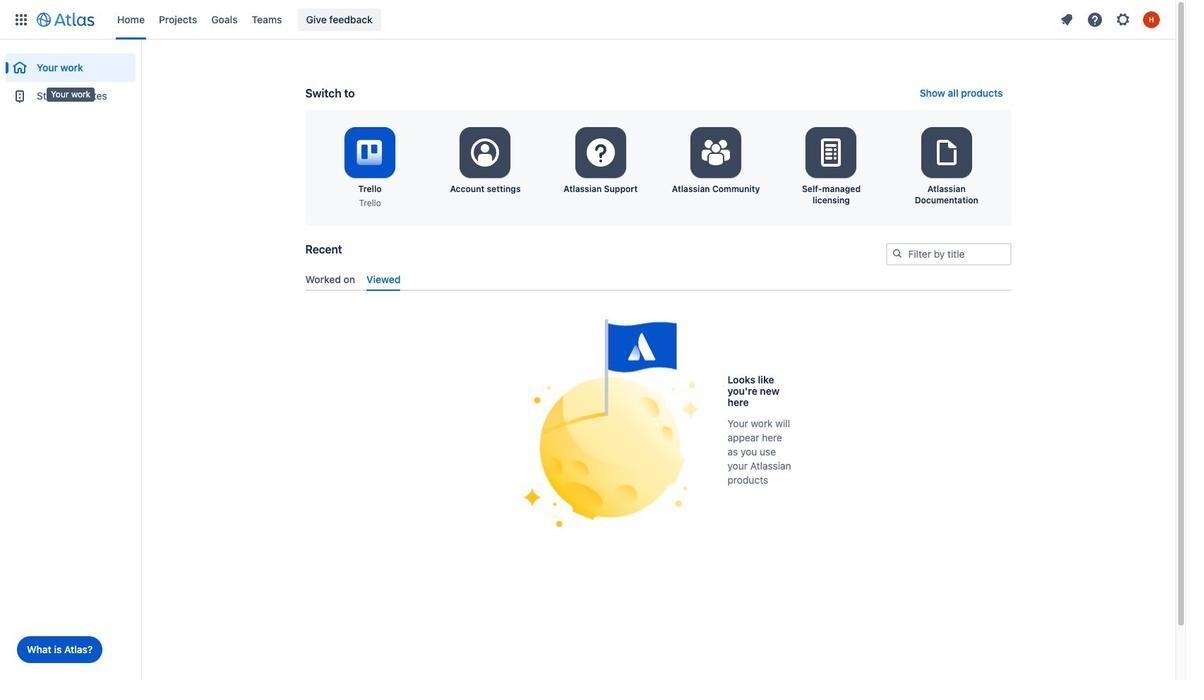 Task type: vqa. For each thing, say whether or not it's contained in the screenshot.
list item within top ELEMENT
no



Task type: describe. For each thing, give the bounding box(es) containing it.
account image
[[1144, 11, 1161, 28]]

1 horizontal spatial settings image
[[930, 136, 964, 170]]

3 settings image from the left
[[815, 136, 849, 170]]

0 horizontal spatial settings image
[[584, 136, 618, 170]]

search image
[[892, 248, 903, 259]]



Task type: locate. For each thing, give the bounding box(es) containing it.
1 settings image from the left
[[469, 136, 503, 170]]

banner
[[0, 0, 1176, 40]]

tab list
[[300, 268, 1018, 291]]

2 horizontal spatial settings image
[[1116, 11, 1133, 28]]

1 horizontal spatial settings image
[[700, 136, 733, 170]]

list
[[110, 0, 1055, 39], [1055, 8, 1168, 31]]

help icon image
[[1087, 11, 1104, 28]]

settings image
[[1116, 11, 1133, 28], [584, 136, 618, 170], [930, 136, 964, 170]]

notifications image
[[1059, 11, 1076, 28]]

2 settings image from the left
[[700, 136, 733, 170]]

settings image
[[469, 136, 503, 170], [700, 136, 733, 170], [815, 136, 849, 170]]

0 horizontal spatial settings image
[[469, 136, 503, 170]]

switch to... image
[[13, 11, 30, 28]]

group
[[6, 40, 136, 114]]

2 horizontal spatial settings image
[[815, 136, 849, 170]]

tooltip
[[47, 88, 95, 101]]

top element
[[8, 0, 1055, 39]]

Filter by title field
[[888, 244, 1011, 264]]



